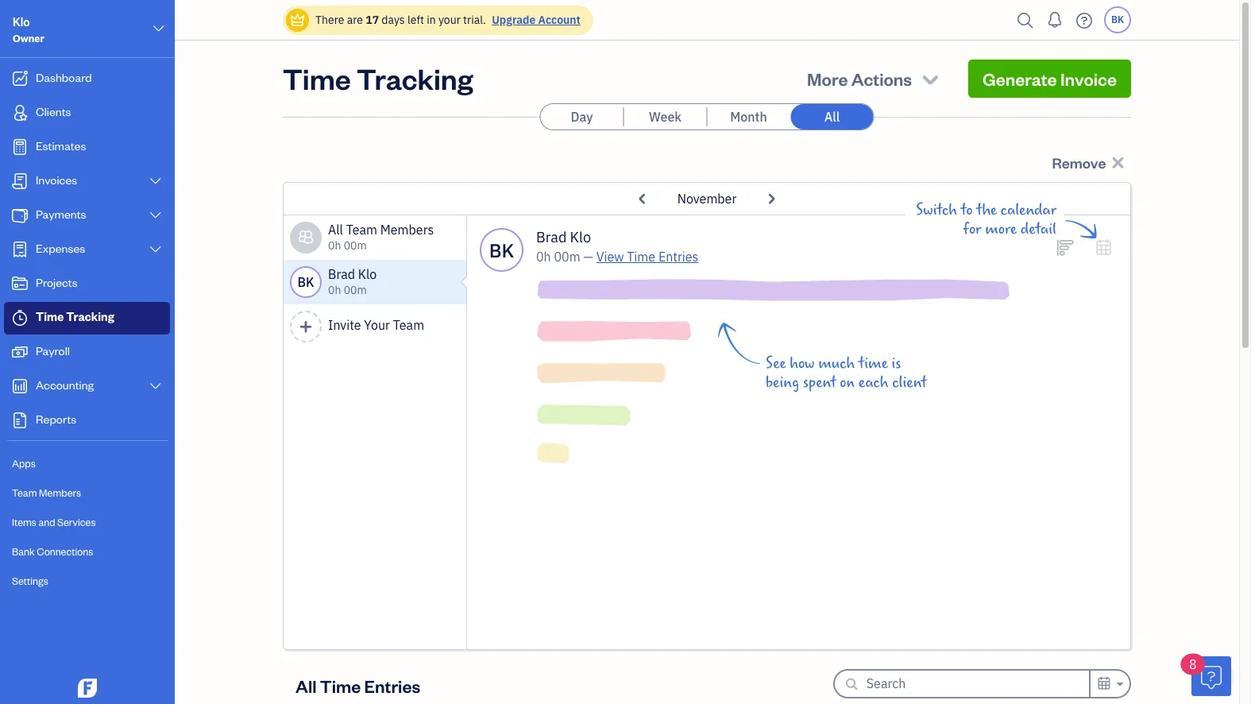 Task type: locate. For each thing, give the bounding box(es) containing it.
previous month image
[[633, 186, 654, 211]]

in
[[427, 13, 436, 27]]

0 horizontal spatial entries
[[364, 674, 421, 697]]

each
[[859, 373, 889, 392]]

00m inside brad klo 0h 00m
[[344, 283, 367, 297]]

0 vertical spatial members
[[381, 222, 434, 238]]

1 vertical spatial klo
[[570, 228, 591, 246]]

all for all
[[825, 109, 840, 125]]

payment image
[[10, 207, 29, 223]]

1 horizontal spatial klo
[[358, 266, 377, 282]]

bank
[[12, 545, 35, 558]]

invoices
[[36, 172, 77, 188]]

1 vertical spatial tracking
[[66, 309, 114, 324]]

1 vertical spatial time tracking
[[36, 309, 114, 324]]

all for all team members 0h 00m
[[328, 222, 343, 238]]

settings
[[12, 575, 48, 587]]

bk
[[1112, 14, 1124, 25], [489, 237, 514, 263], [298, 274, 314, 290]]

being
[[766, 373, 800, 392]]

time tracking down "projects" link
[[36, 309, 114, 324]]

team up brad klo 0h 00m
[[346, 222, 378, 238]]

reports
[[36, 412, 76, 427]]

team members
[[12, 486, 81, 499]]

0 vertical spatial tracking
[[357, 60, 473, 97]]

0 horizontal spatial tracking
[[66, 309, 114, 324]]

brad inside brad klo 0h 00m — view time entries
[[536, 228, 567, 246]]

tracking
[[357, 60, 473, 97], [66, 309, 114, 324]]

1 vertical spatial brad
[[328, 266, 355, 282]]

on
[[840, 373, 855, 392]]

2 vertical spatial all
[[296, 674, 317, 697]]

0 vertical spatial brad
[[536, 228, 567, 246]]

0 horizontal spatial bk
[[298, 274, 314, 290]]

all
[[825, 109, 840, 125], [328, 222, 343, 238], [296, 674, 317, 697]]

00m
[[344, 238, 367, 253], [554, 249, 581, 265], [344, 283, 367, 297]]

dashboard image
[[10, 71, 29, 87]]

owner
[[13, 32, 44, 45]]

dashboard
[[36, 70, 92, 85]]

Search text field
[[867, 671, 1089, 696]]

time tracking link
[[4, 302, 170, 335]]

items and services
[[12, 516, 96, 528]]

team
[[346, 222, 378, 238], [393, 317, 424, 333], [12, 486, 37, 499]]

1 vertical spatial team
[[393, 317, 424, 333]]

8 button
[[1182, 654, 1232, 696]]

1 horizontal spatial entries
[[659, 249, 699, 265]]

there
[[315, 13, 344, 27]]

go to help image
[[1072, 8, 1097, 32]]

1 vertical spatial members
[[39, 486, 81, 499]]

0 vertical spatial all
[[825, 109, 840, 125]]

0h up 'invite'
[[328, 283, 341, 297]]

tracking down "projects" link
[[66, 309, 114, 324]]

team up 'items'
[[12, 486, 37, 499]]

brad
[[536, 228, 567, 246], [328, 266, 355, 282]]

payroll
[[36, 343, 70, 358]]

team right your
[[393, 317, 424, 333]]

invite your team
[[328, 317, 424, 333]]

0 horizontal spatial klo
[[13, 14, 30, 29]]

all link
[[791, 104, 874, 130]]

1 horizontal spatial members
[[381, 222, 434, 238]]

0 vertical spatial klo
[[13, 14, 30, 29]]

all time entries
[[296, 674, 421, 697]]

1 horizontal spatial team
[[346, 222, 378, 238]]

members
[[381, 222, 434, 238], [39, 486, 81, 499]]

search image
[[1013, 8, 1039, 32]]

1 horizontal spatial tracking
[[357, 60, 473, 97]]

left
[[408, 13, 424, 27]]

payments
[[36, 207, 86, 222]]

klo inside brad klo 0h 00m — view time entries
[[570, 228, 591, 246]]

view
[[597, 249, 624, 265]]

klo inside klo owner
[[13, 14, 30, 29]]

items and services link
[[4, 509, 170, 536]]

time inside brad klo 0h 00m — view time entries
[[627, 249, 656, 265]]

invite your team button
[[284, 304, 467, 349]]

money image
[[10, 344, 29, 360]]

0 vertical spatial bk
[[1112, 14, 1124, 25]]

chevron large down image inside accounting link
[[148, 380, 163, 393]]

tracking down left on the left of the page
[[357, 60, 473, 97]]

00m for brad klo 0h 00m
[[344, 283, 367, 297]]

there are 17 days left in your trial. upgrade account
[[315, 13, 581, 27]]

team inside main element
[[12, 486, 37, 499]]

time tracking inside main element
[[36, 309, 114, 324]]

and
[[38, 516, 55, 528]]

time tracking down 17
[[283, 60, 473, 97]]

invoices link
[[4, 165, 170, 198]]

are
[[347, 13, 363, 27]]

1 vertical spatial bk
[[489, 237, 514, 263]]

clients link
[[4, 97, 170, 130]]

crown image
[[289, 12, 306, 28]]

invoice
[[1061, 68, 1117, 90]]

generate invoice
[[983, 68, 1117, 90]]

switch to the calendar for more detail
[[916, 201, 1057, 238]]

projects
[[36, 275, 78, 290]]

0h
[[328, 238, 341, 253], [536, 249, 551, 265], [328, 283, 341, 297]]

client image
[[10, 105, 29, 121]]

is
[[892, 354, 902, 373]]

upgrade account link
[[489, 13, 581, 27]]

1 vertical spatial all
[[328, 222, 343, 238]]

klo for brad klo 0h 00m
[[358, 266, 377, 282]]

00m inside brad klo 0h 00m — view time entries
[[554, 249, 581, 265]]

klo
[[13, 14, 30, 29], [570, 228, 591, 246], [358, 266, 377, 282]]

0 horizontal spatial time tracking
[[36, 309, 114, 324]]

0 vertical spatial time tracking
[[283, 60, 473, 97]]

0h left —
[[536, 249, 551, 265]]

2 vertical spatial klo
[[358, 266, 377, 282]]

00m left —
[[554, 249, 581, 265]]

expenses
[[36, 241, 85, 256]]

00m up brad klo 0h 00m
[[344, 238, 367, 253]]

invite
[[328, 317, 361, 333]]

chevron large down image for accounting
[[148, 380, 163, 393]]

brad inside brad klo 0h 00m
[[328, 266, 355, 282]]

brad klo 0h 00m
[[328, 266, 377, 297]]

2 vertical spatial bk
[[298, 274, 314, 290]]

0 horizontal spatial brad
[[328, 266, 355, 282]]

team inside button
[[393, 317, 424, 333]]

00m up 'invite'
[[344, 283, 367, 297]]

actions
[[852, 68, 912, 90]]

more
[[807, 68, 848, 90]]

members inside main element
[[39, 486, 81, 499]]

all inside all team members 0h 00m
[[328, 222, 343, 238]]

2 horizontal spatial bk
[[1112, 14, 1124, 25]]

2 horizontal spatial klo
[[570, 228, 591, 246]]

to
[[961, 201, 973, 219]]

0h inside brad klo 0h 00m
[[328, 283, 341, 297]]

entries inside brad klo 0h 00m — view time entries
[[659, 249, 699, 265]]

klo up owner
[[13, 14, 30, 29]]

items
[[12, 516, 36, 528]]

more actions button
[[793, 60, 956, 98]]

time
[[283, 60, 351, 97], [627, 249, 656, 265], [36, 309, 64, 324], [320, 674, 361, 697]]

how
[[790, 354, 815, 373]]

1 horizontal spatial all
[[328, 222, 343, 238]]

klo up —
[[570, 228, 591, 246]]

1 horizontal spatial bk
[[489, 237, 514, 263]]

0 horizontal spatial all
[[296, 674, 317, 697]]

0h right the users image
[[328, 238, 341, 253]]

0h inside brad klo 0h 00m — view time entries
[[536, 249, 551, 265]]

chevron large down image
[[151, 19, 166, 38], [148, 175, 163, 188], [148, 243, 163, 256], [148, 380, 163, 393]]

0 horizontal spatial team
[[12, 486, 37, 499]]

2 horizontal spatial team
[[393, 317, 424, 333]]

0 horizontal spatial members
[[39, 486, 81, 499]]

estimate image
[[10, 139, 29, 155]]

generate
[[983, 68, 1057, 90]]

klo inside brad klo 0h 00m
[[358, 266, 377, 282]]

calendar
[[1001, 201, 1057, 219]]

0 vertical spatial entries
[[659, 249, 699, 265]]

klo owner
[[13, 14, 44, 45]]

bank connections
[[12, 545, 93, 558]]

invoice image
[[10, 173, 29, 189]]

1 vertical spatial entries
[[364, 674, 421, 697]]

klo down all team members 0h 00m on the left top
[[358, 266, 377, 282]]

2 vertical spatial team
[[12, 486, 37, 499]]

chevron large down image for expenses
[[148, 243, 163, 256]]

2 horizontal spatial all
[[825, 109, 840, 125]]

tracking inside main element
[[66, 309, 114, 324]]

resource center badge image
[[1192, 656, 1232, 696]]

1 horizontal spatial brad
[[536, 228, 567, 246]]

members inside all team members 0h 00m
[[381, 222, 434, 238]]

0 vertical spatial team
[[346, 222, 378, 238]]



Task type: vqa. For each thing, say whether or not it's contained in the screenshot.
Address Line 2 TEXT FIELD
no



Task type: describe. For each thing, give the bounding box(es) containing it.
main element
[[0, 0, 215, 704]]

bk button
[[1105, 6, 1132, 33]]

connections
[[37, 545, 93, 558]]

estimates link
[[4, 131, 170, 164]]

generate invoice button
[[969, 60, 1132, 98]]

1 horizontal spatial time tracking
[[283, 60, 473, 97]]

project image
[[10, 276, 29, 292]]

8
[[1190, 656, 1197, 672]]

expenses link
[[4, 234, 170, 266]]

report image
[[10, 412, 29, 428]]

much
[[819, 354, 855, 373]]

times image
[[1109, 153, 1128, 172]]

month link
[[708, 104, 790, 130]]

more actions
[[807, 68, 912, 90]]

0h for brad klo 0h 00m
[[328, 283, 341, 297]]

settings link
[[4, 567, 170, 595]]

accounting link
[[4, 370, 170, 403]]

remove button
[[1048, 149, 1132, 176]]

chart image
[[10, 378, 29, 394]]

timer image
[[10, 310, 29, 326]]

month
[[731, 109, 767, 125]]

projects link
[[4, 268, 170, 300]]

brad for brad klo 0h 00m
[[328, 266, 355, 282]]

0h for brad klo 0h 00m — view time entries
[[536, 249, 551, 265]]

team members link
[[4, 479, 170, 507]]

november
[[678, 191, 737, 207]]

all for all time entries
[[296, 674, 317, 697]]

all team members 0h 00m
[[328, 222, 434, 253]]

bank connections link
[[4, 538, 170, 566]]

payroll link
[[4, 336, 170, 369]]

freshbooks image
[[75, 679, 100, 698]]

view time entries button
[[597, 247, 699, 266]]

reports link
[[4, 404, 170, 437]]

clients
[[36, 104, 71, 119]]

see how much time is being spent on each client
[[766, 354, 927, 392]]

see
[[766, 354, 786, 373]]

17
[[366, 13, 379, 27]]

time inside time tracking link
[[36, 309, 64, 324]]

chevrondown image
[[920, 68, 942, 90]]

expense image
[[10, 242, 29, 257]]

calendar image
[[1095, 238, 1113, 256]]

detail
[[1021, 220, 1057, 238]]

caretdown image
[[1115, 675, 1124, 694]]

brad klo 0h 00m — view time entries
[[536, 228, 699, 265]]

plus image
[[299, 319, 313, 334]]

your
[[439, 13, 461, 27]]

days
[[382, 13, 405, 27]]

day
[[571, 109, 593, 125]]

next month image
[[761, 186, 782, 211]]

apps
[[12, 457, 36, 470]]

week
[[649, 109, 682, 125]]

switch
[[916, 201, 958, 219]]

dashboard link
[[4, 63, 170, 95]]

users image
[[298, 228, 314, 247]]

accounting
[[36, 377, 94, 393]]

bk inside dropdown button
[[1112, 14, 1124, 25]]

0h inside all team members 0h 00m
[[328, 238, 341, 253]]

payments link
[[4, 199, 170, 232]]

00m inside all team members 0h 00m
[[344, 238, 367, 253]]

time
[[859, 354, 888, 373]]

account
[[538, 13, 581, 27]]

apps link
[[4, 450, 170, 478]]

trial.
[[463, 13, 486, 27]]

client
[[893, 373, 927, 392]]

upgrade
[[492, 13, 536, 27]]

chevron large down image
[[148, 209, 163, 222]]

spent
[[803, 373, 837, 392]]

for
[[964, 220, 982, 238]]

services
[[57, 516, 96, 528]]

calendar image
[[1097, 674, 1112, 693]]

remove
[[1052, 153, 1106, 172]]

chart image
[[1057, 238, 1075, 256]]

team inside all team members 0h 00m
[[346, 222, 378, 238]]

chevron large down image for invoices
[[148, 175, 163, 188]]

brad for brad klo 0h 00m — view time entries
[[536, 228, 567, 246]]

more
[[985, 220, 1017, 238]]

klo for brad klo 0h 00m — view time entries
[[570, 228, 591, 246]]

the
[[977, 201, 997, 219]]

your
[[364, 317, 390, 333]]

estimates
[[36, 138, 86, 153]]

00m for brad klo 0h 00m — view time entries
[[554, 249, 581, 265]]

notifications image
[[1043, 4, 1068, 36]]

day link
[[541, 104, 623, 130]]

week link
[[624, 104, 707, 130]]

—
[[584, 249, 594, 265]]



